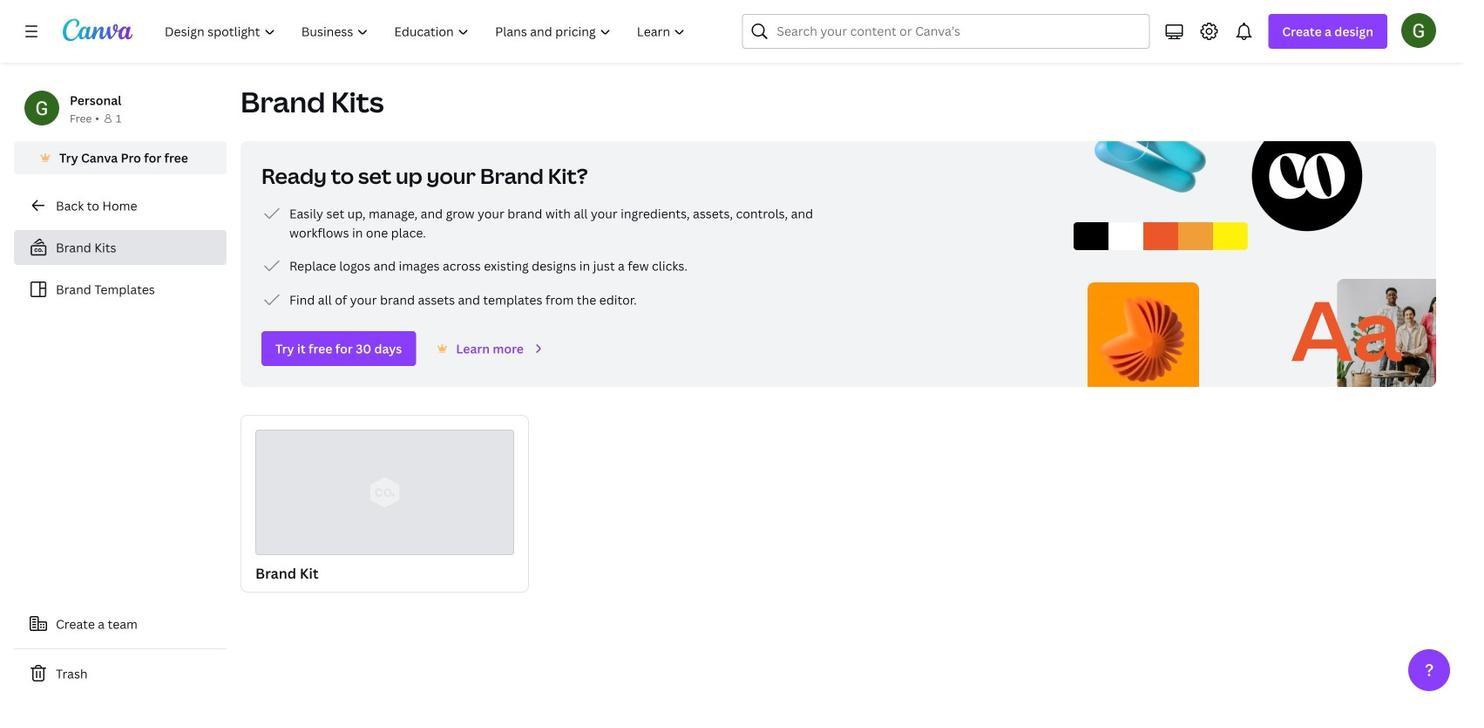 Task type: describe. For each thing, give the bounding box(es) containing it.
gary orlando image
[[1401, 13, 1436, 48]]

top level navigation element
[[153, 14, 700, 49]]

Search search field
[[777, 15, 1115, 48]]



Task type: locate. For each thing, give the bounding box(es) containing it.
list
[[261, 203, 819, 310], [14, 230, 227, 307]]

1 horizontal spatial list
[[261, 203, 819, 310]]

None search field
[[742, 14, 1150, 49]]

0 horizontal spatial list
[[14, 230, 227, 307]]



Task type: vqa. For each thing, say whether or not it's contained in the screenshot.
Clear associated with Clear all (11)
no



